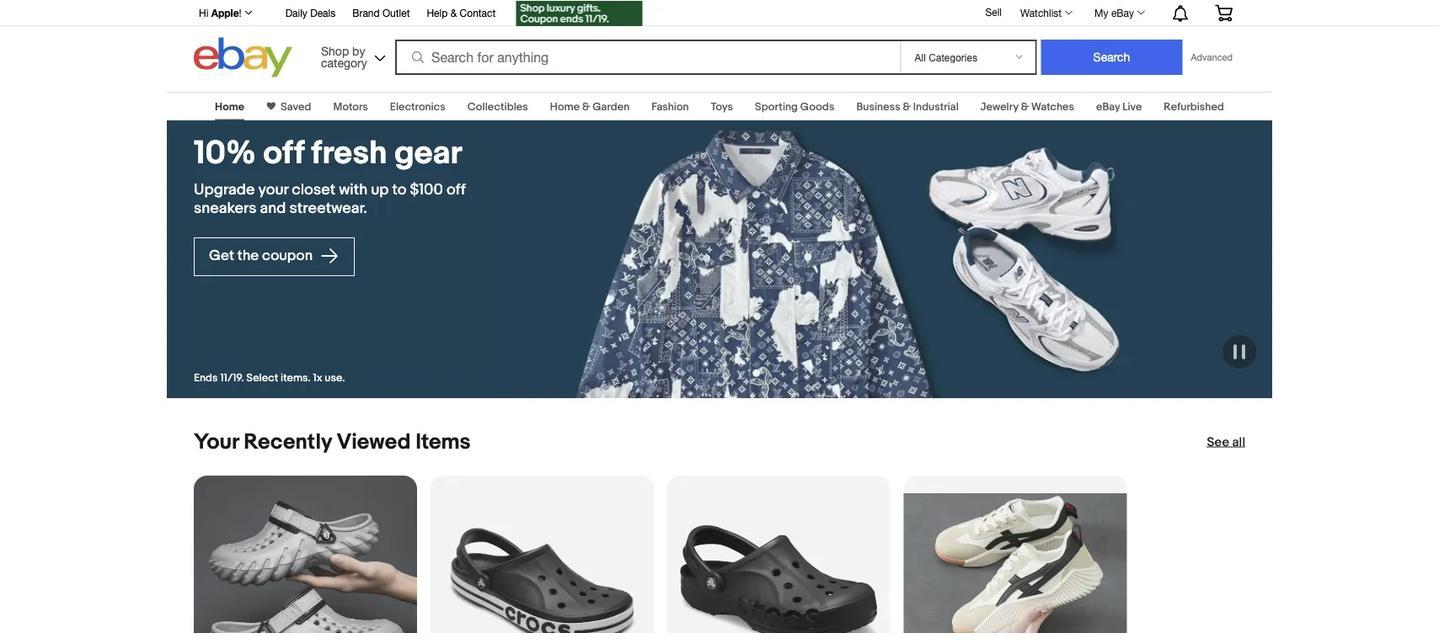 Task type: vqa. For each thing, say whether or not it's contained in the screenshot.
the iconic
no



Task type: describe. For each thing, give the bounding box(es) containing it.
daily
[[285, 7, 307, 19]]

& for business
[[903, 100, 911, 113]]

ebay inside account navigation
[[1111, 7, 1134, 19]]

$100
[[410, 180, 443, 199]]

collectibles link
[[467, 100, 528, 113]]

garden
[[593, 100, 630, 113]]

brand outlet link
[[352, 4, 410, 23]]

your
[[258, 180, 288, 199]]

toys link
[[711, 100, 733, 113]]

your recently viewed items link
[[194, 429, 471, 456]]

& for home
[[582, 100, 590, 113]]

toys
[[711, 100, 733, 113]]

to
[[392, 180, 407, 199]]

get the coupon
[[209, 248, 316, 265]]

see all
[[1207, 435, 1246, 450]]

sporting
[[755, 100, 798, 113]]

see
[[1207, 435, 1230, 450]]

your recently viewed items
[[194, 429, 471, 456]]

sporting goods
[[755, 100, 835, 113]]

your shopping cart image
[[1214, 4, 1234, 21]]

and
[[260, 199, 286, 217]]

business & industrial link
[[857, 100, 959, 113]]

all
[[1233, 435, 1246, 450]]

sell link
[[978, 6, 1010, 18]]

watches
[[1031, 100, 1074, 113]]

get the coupon image
[[516, 1, 642, 26]]

motors link
[[333, 100, 368, 113]]

help & contact link
[[427, 4, 496, 23]]

up
[[371, 180, 389, 199]]

industrial
[[913, 100, 959, 113]]

by
[[352, 44, 365, 58]]

motors
[[333, 100, 368, 113]]

coupon
[[262, 248, 313, 265]]

advanced
[[1191, 52, 1233, 63]]

electronics
[[390, 100, 446, 113]]

home & garden link
[[550, 100, 630, 113]]

shop by category
[[321, 44, 367, 70]]

saved link
[[276, 100, 311, 113]]

1 vertical spatial off
[[447, 180, 466, 199]]

daily deals
[[285, 7, 336, 19]]

your
[[194, 429, 239, 456]]

ebay inside 10% off fresh gear main content
[[1096, 100, 1120, 113]]

home for home & garden
[[550, 100, 580, 113]]

shop by category banner
[[190, 0, 1246, 82]]

0 horizontal spatial off
[[263, 134, 304, 173]]

11/19.
[[220, 372, 244, 385]]

none submit inside the shop by category banner
[[1041, 40, 1183, 75]]

watchlist link
[[1011, 3, 1080, 23]]

1x
[[313, 372, 322, 385]]

select
[[246, 372, 278, 385]]

outlet
[[383, 7, 410, 19]]

10% off fresh gear main content
[[0, 82, 1439, 634]]

fashion
[[652, 100, 689, 113]]

my ebay link
[[1086, 3, 1153, 23]]

& for jewelry
[[1021, 100, 1029, 113]]

see all link
[[1207, 434, 1246, 451]]

brand outlet
[[352, 7, 410, 19]]

jewelry & watches
[[981, 100, 1074, 113]]

ebay live link
[[1096, 100, 1142, 113]]

business & industrial
[[857, 100, 959, 113]]

refurbished link
[[1164, 100, 1224, 113]]



Task type: locate. For each thing, give the bounding box(es) containing it.
fashion link
[[652, 100, 689, 113]]

home for home
[[215, 100, 244, 113]]

sell
[[986, 6, 1002, 18]]

ebay
[[1111, 7, 1134, 19], [1096, 100, 1120, 113]]

off
[[263, 134, 304, 173], [447, 180, 466, 199]]

contact
[[460, 7, 496, 19]]

account navigation
[[190, 0, 1246, 28]]

1 home from the left
[[215, 100, 244, 113]]

home
[[215, 100, 244, 113], [550, 100, 580, 113]]

sneakers
[[194, 199, 257, 217]]

home & garden
[[550, 100, 630, 113]]

& right jewelry
[[1021, 100, 1029, 113]]

& inside account navigation
[[451, 7, 457, 19]]

daily deals link
[[285, 4, 336, 23]]

10%
[[194, 134, 256, 173]]

& left garden
[[582, 100, 590, 113]]

the
[[237, 248, 259, 265]]

0 vertical spatial ebay
[[1111, 7, 1134, 19]]

None submit
[[1041, 40, 1183, 75]]

ends
[[194, 372, 218, 385]]

electronics link
[[390, 100, 446, 113]]

brand
[[352, 7, 380, 19]]

sporting goods link
[[755, 100, 835, 113]]

refurbished
[[1164, 100, 1224, 113]]

&
[[451, 7, 457, 19], [582, 100, 590, 113], [903, 100, 911, 113], [1021, 100, 1029, 113]]

get the coupon link
[[194, 238, 355, 276]]

ebay left "live"
[[1096, 100, 1120, 113]]

live
[[1123, 100, 1142, 113]]

0 vertical spatial off
[[263, 134, 304, 173]]

gear
[[394, 134, 462, 173]]

Search for anything text field
[[398, 41, 897, 73]]

closet
[[292, 180, 336, 199]]

10% off fresh gear upgrade your closet with up to $100 off sneakers and streetwear.
[[194, 134, 466, 217]]

with
[[339, 180, 368, 199]]

1 vertical spatial ebay
[[1096, 100, 1120, 113]]

goods
[[800, 100, 835, 113]]

business
[[857, 100, 901, 113]]

fresh
[[311, 134, 387, 173]]

shop by category button
[[314, 38, 389, 74]]

ebay live
[[1096, 100, 1142, 113]]

off up your
[[263, 134, 304, 173]]

help
[[427, 7, 448, 19]]

jewelry
[[981, 100, 1019, 113]]

items.
[[281, 372, 311, 385]]

get
[[209, 248, 234, 265]]

viewed
[[337, 429, 411, 456]]

streetwear.
[[289, 199, 367, 217]]

off right $100
[[447, 180, 466, 199]]

my
[[1095, 7, 1109, 19]]

upgrade
[[194, 180, 255, 199]]

advanced link
[[1183, 40, 1241, 74]]

1 horizontal spatial home
[[550, 100, 580, 113]]

hi
[[199, 7, 208, 19]]

1 horizontal spatial off
[[447, 180, 466, 199]]

2 home from the left
[[550, 100, 580, 113]]

recently
[[244, 429, 332, 456]]

& right help
[[451, 7, 457, 19]]

watchlist
[[1021, 7, 1062, 19]]

ebay right my
[[1111, 7, 1134, 19]]

collectibles
[[467, 100, 528, 113]]

my ebay
[[1095, 7, 1134, 19]]

apple
[[211, 7, 239, 19]]

help & contact
[[427, 7, 496, 19]]

ends 11/19. select items. 1x use.
[[194, 372, 345, 385]]

use.
[[325, 372, 345, 385]]

jewelry & watches link
[[981, 100, 1074, 113]]

hi apple !
[[199, 7, 242, 19]]

10% off fresh gear link
[[194, 134, 474, 173]]

home left garden
[[550, 100, 580, 113]]

category
[[321, 56, 367, 70]]

!
[[239, 7, 242, 19]]

deals
[[310, 7, 336, 19]]

& right business on the right of the page
[[903, 100, 911, 113]]

0 horizontal spatial home
[[215, 100, 244, 113]]

shop
[[321, 44, 349, 58]]

home up 10%
[[215, 100, 244, 113]]

items
[[416, 429, 471, 456]]

& for help
[[451, 7, 457, 19]]

saved
[[281, 100, 311, 113]]



